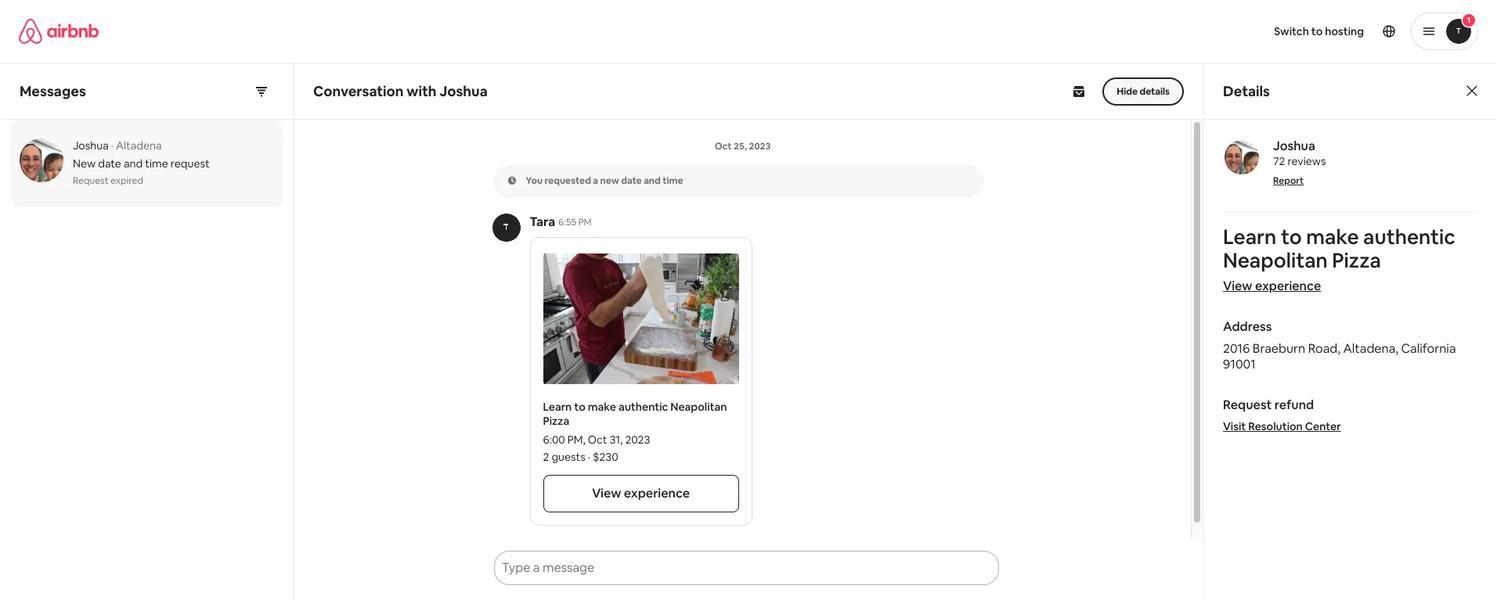 Task type: locate. For each thing, give the bounding box(es) containing it.
you requested a new date and time
[[526, 175, 683, 187]]

and right new
[[644, 175, 661, 187]]

·
[[111, 139, 114, 153], [588, 450, 590, 464]]

1 vertical spatial authentic
[[619, 400, 668, 414]]

0 vertical spatial learn
[[1223, 224, 1277, 251]]

1 vertical spatial experience
[[624, 486, 690, 502]]

0 horizontal spatial make
[[588, 400, 616, 414]]

time inside group
[[663, 175, 683, 187]]

hosting
[[1325, 24, 1364, 38]]

0 horizontal spatial view
[[592, 486, 621, 502]]

joshua up new in the top left of the page
[[73, 139, 109, 153]]

1 horizontal spatial experience
[[1255, 278, 1321, 294]]

0 horizontal spatial date
[[98, 157, 121, 171]]

0 vertical spatial view
[[1223, 278, 1253, 294]]

1 vertical spatial request
[[1223, 397, 1272, 414]]

1 vertical spatial neapolitan
[[671, 400, 727, 414]]

time inside joshua · altadena new date and time request request expired
[[145, 157, 168, 171]]

1 horizontal spatial learn
[[1223, 224, 1277, 251]]

view
[[1223, 278, 1253, 294], [592, 486, 621, 502]]

time for a
[[663, 175, 683, 187]]

date for new
[[98, 157, 121, 171]]

2023
[[749, 140, 771, 153], [625, 433, 650, 447]]

0 vertical spatial and
[[124, 157, 143, 171]]

view experience
[[592, 486, 690, 502]]

1 vertical spatial oct
[[588, 433, 607, 447]]

2 horizontal spatial to
[[1312, 24, 1323, 38]]

altadena
[[116, 139, 162, 153]]

experience down learn to make authentic neapolitan pizza 6:00 pm, oct 31, 2023 2 guests · $230
[[624, 486, 690, 502]]

0 vertical spatial date
[[98, 157, 121, 171]]

0 vertical spatial make
[[1306, 224, 1359, 251]]

details
[[1140, 85, 1170, 98]]

· left altadena
[[111, 139, 114, 153]]

1 vertical spatial 2023
[[625, 433, 650, 447]]

authentic for learn to make authentic neapolitan pizza view experience
[[1363, 224, 1456, 251]]

1 horizontal spatial oct
[[715, 140, 732, 153]]

pizza inside learn to make authentic neapolitan pizza 6:00 pm, oct 31, 2023 2 guests · $230
[[543, 414, 569, 428]]

1 horizontal spatial request
[[1223, 397, 1272, 414]]

make inside learn to make authentic neapolitan pizza 6:00 pm, oct 31, 2023 2 guests · $230
[[588, 400, 616, 414]]

authentic inside learn to make authentic neapolitan pizza view experience
[[1363, 224, 1456, 251]]

2 horizontal spatial joshua
[[1273, 138, 1316, 154]]

0 horizontal spatial and
[[124, 157, 143, 171]]

select to open user profile for tara image
[[492, 214, 520, 242]]

0 horizontal spatial ·
[[111, 139, 114, 153]]

1 vertical spatial time
[[663, 175, 683, 187]]

oct 25, 2023
[[715, 140, 771, 153]]

end of inbox data group
[[1, 207, 293, 210]]

1 horizontal spatial time
[[663, 175, 683, 187]]

messaging page main contents element
[[0, 63, 1497, 601]]

date
[[98, 157, 121, 171], [621, 175, 642, 187]]

joshua 72 reviews report
[[1273, 138, 1326, 187]]

6:00
[[543, 433, 565, 447]]

oct left 25,
[[715, 140, 732, 153]]

experience up 'address'
[[1255, 278, 1321, 294]]

0 vertical spatial time
[[145, 157, 168, 171]]

1 horizontal spatial 2023
[[749, 140, 771, 153]]

0 vertical spatial ·
[[111, 139, 114, 153]]

messages
[[20, 82, 86, 100]]

experience inside learn to make authentic neapolitan pizza view experience
[[1255, 278, 1321, 294]]

conversation
[[313, 82, 404, 100]]

1 vertical spatial view
[[592, 486, 621, 502]]

tara
[[530, 214, 555, 230]]

you
[[526, 175, 543, 187]]

joshua inside joshua 72 reviews report
[[1273, 138, 1316, 154]]

1 horizontal spatial authentic
[[1363, 224, 1456, 251]]

to up pm,
[[574, 400, 586, 414]]

date inside group
[[621, 175, 642, 187]]

make
[[1306, 224, 1359, 251], [588, 400, 616, 414]]

oct
[[715, 140, 732, 153], [588, 433, 607, 447]]

0 horizontal spatial time
[[145, 157, 168, 171]]

california
[[1401, 341, 1456, 357]]

2023 inside learn to make authentic neapolitan pizza 6:00 pm, oct 31, 2023 2 guests · $230
[[625, 433, 650, 447]]

learn up view experience link
[[1223, 224, 1277, 251]]

airbnb service says you requested a new date and time. sent oct 25, 2023, 6:55 pm group
[[475, 121, 1011, 198]]

1 horizontal spatial ·
[[588, 450, 590, 464]]

1 horizontal spatial make
[[1306, 224, 1359, 251]]

0 horizontal spatial pizza
[[543, 414, 569, 428]]

switch to hosting link
[[1265, 15, 1374, 48]]

1 horizontal spatial and
[[644, 175, 661, 187]]

joshua inside joshua · altadena new date and time request request expired
[[73, 139, 109, 153]]

· inside joshua · altadena new date and time request request expired
[[111, 139, 114, 153]]

view inside button
[[592, 486, 621, 502]]

altadena,
[[1343, 341, 1399, 357]]

1 vertical spatial make
[[588, 400, 616, 414]]

neapolitan for learn to make authentic neapolitan pizza 6:00 pm, oct 31, 2023 2 guests · $230
[[671, 400, 727, 414]]

0 horizontal spatial joshua
[[73, 139, 109, 153]]

0 horizontal spatial neapolitan
[[671, 400, 727, 414]]

experience
[[1255, 278, 1321, 294], [624, 486, 690, 502]]

0 vertical spatial to
[[1312, 24, 1323, 38]]

1 button
[[1411, 13, 1479, 50]]

neapolitan inside learn to make authentic neapolitan pizza view experience
[[1223, 247, 1328, 274]]

reviews
[[1288, 154, 1326, 168]]

2
[[543, 450, 549, 464]]

requested
[[545, 175, 591, 187]]

request refund visit resolution center
[[1223, 397, 1341, 434]]

authentic
[[1363, 224, 1456, 251], [619, 400, 668, 414]]

and inside joshua · altadena new date and time request request expired
[[124, 157, 143, 171]]

0 horizontal spatial oct
[[588, 433, 607, 447]]

to right switch
[[1312, 24, 1323, 38]]

2016
[[1223, 341, 1250, 357]]

make up 31, at the bottom of page
[[588, 400, 616, 414]]

joshua right with on the left top of the page
[[440, 82, 488, 100]]

0 horizontal spatial to
[[574, 400, 586, 414]]

date inside joshua · altadena new date and time request request expired
[[98, 157, 121, 171]]

authentic inside learn to make authentic neapolitan pizza 6:00 pm, oct 31, 2023 2 guests · $230
[[619, 400, 668, 414]]

1 horizontal spatial date
[[621, 175, 642, 187]]

joshua
[[440, 82, 488, 100], [1273, 138, 1316, 154], [73, 139, 109, 153]]

0 vertical spatial authentic
[[1363, 224, 1456, 251]]

pizza for learn to make authentic neapolitan pizza view experience
[[1332, 247, 1381, 274]]

0 horizontal spatial 2023
[[625, 433, 650, 447]]

refund
[[1275, 397, 1314, 414]]

time
[[145, 157, 168, 171], [663, 175, 683, 187]]

0 vertical spatial pizza
[[1332, 247, 1381, 274]]

0 vertical spatial oct
[[715, 140, 732, 153]]

1 horizontal spatial pizza
[[1332, 247, 1381, 274]]

request
[[73, 175, 108, 187], [1223, 397, 1272, 414]]

31,
[[610, 433, 623, 447]]

1 vertical spatial learn
[[543, 400, 572, 414]]

learn up '6:00'
[[543, 400, 572, 414]]

1
[[1467, 15, 1471, 25]]

0 horizontal spatial request
[[73, 175, 108, 187]]

to inside profile element
[[1312, 24, 1323, 38]]

learn inside learn to make authentic neapolitan pizza 6:00 pm, oct 31, 2023 2 guests · $230
[[543, 400, 572, 414]]

guests
[[552, 450, 585, 464]]

filter conversations. current filter: all conversations image
[[255, 85, 268, 98]]

to inside learn to make authentic neapolitan pizza view experience
[[1281, 224, 1302, 251]]

1 vertical spatial date
[[621, 175, 642, 187]]

learn for learn to make authentic neapolitan pizza view experience
[[1223, 224, 1277, 251]]

profile element
[[767, 0, 1479, 63]]

1 horizontal spatial to
[[1281, 224, 1302, 251]]

0 vertical spatial experience
[[1255, 278, 1321, 294]]

1 horizontal spatial joshua
[[440, 82, 488, 100]]

0 vertical spatial 2023
[[749, 140, 771, 153]]

to up view experience link
[[1281, 224, 1302, 251]]

switch to hosting
[[1274, 24, 1364, 38]]

request down new in the top left of the page
[[73, 175, 108, 187]]

to
[[1312, 24, 1323, 38], [1281, 224, 1302, 251], [574, 400, 586, 414]]

pm,
[[568, 433, 586, 447]]

time down altadena
[[145, 157, 168, 171]]

and
[[124, 157, 143, 171], [644, 175, 661, 187]]

make up view experience link
[[1306, 224, 1359, 251]]

0 horizontal spatial experience
[[624, 486, 690, 502]]

0 vertical spatial neapolitan
[[1223, 247, 1328, 274]]

1 vertical spatial and
[[644, 175, 661, 187]]

0 horizontal spatial learn
[[543, 400, 572, 414]]

1 vertical spatial to
[[1281, 224, 1302, 251]]

· left $230
[[588, 450, 590, 464]]

1 vertical spatial ·
[[588, 450, 590, 464]]

and inside group
[[644, 175, 661, 187]]

date right new
[[621, 175, 642, 187]]

pizza inside learn to make authentic neapolitan pizza view experience
[[1332, 247, 1381, 274]]

1 horizontal spatial view
[[1223, 278, 1253, 294]]

request
[[171, 157, 210, 171]]

learn inside learn to make authentic neapolitan pizza view experience
[[1223, 224, 1277, 251]]

joshua for messages
[[73, 139, 109, 153]]

and for new
[[644, 175, 661, 187]]

neapolitan inside learn to make authentic neapolitan pizza 6:00 pm, oct 31, 2023 2 guests · $230
[[671, 400, 727, 414]]

and up expired
[[124, 157, 143, 171]]

view down $230
[[592, 486, 621, 502]]

joshua up report
[[1273, 138, 1316, 154]]

request up visit
[[1223, 397, 1272, 414]]

1 horizontal spatial neapolitan
[[1223, 247, 1328, 274]]

2023 right 31, at the bottom of page
[[625, 433, 650, 447]]

learn
[[1223, 224, 1277, 251], [543, 400, 572, 414]]

date up expired
[[98, 157, 121, 171]]

visit resolution center link
[[1223, 420, 1341, 434]]

time right new
[[663, 175, 683, 187]]

make inside learn to make authentic neapolitan pizza view experience
[[1306, 224, 1359, 251]]

0 horizontal spatial authentic
[[619, 400, 668, 414]]

pizza
[[1332, 247, 1381, 274], [543, 414, 569, 428]]

oct left 31, at the bottom of page
[[588, 433, 607, 447]]

neapolitan
[[1223, 247, 1328, 274], [671, 400, 727, 414]]

address
[[1223, 319, 1272, 335]]

details
[[1223, 82, 1270, 100]]

2 vertical spatial to
[[574, 400, 586, 414]]

time for altadena
[[145, 157, 168, 171]]

0 vertical spatial request
[[73, 175, 108, 187]]

to inside learn to make authentic neapolitan pizza 6:00 pm, oct 31, 2023 2 guests · $230
[[574, 400, 586, 414]]

joshua image
[[1225, 140, 1259, 175]]

pm
[[579, 216, 592, 229]]

view up 'address'
[[1223, 278, 1253, 294]]

date for new
[[621, 175, 642, 187]]

1 vertical spatial pizza
[[543, 414, 569, 428]]

2023 right 25,
[[749, 140, 771, 153]]



Task type: describe. For each thing, give the bounding box(es) containing it.
and for new
[[124, 157, 143, 171]]

learn to make authentic neapolitan pizza view experience
[[1223, 224, 1456, 294]]

new
[[73, 157, 96, 171]]

hide
[[1117, 85, 1138, 98]]

road,
[[1308, 341, 1341, 357]]

with
[[407, 82, 437, 100]]

hide details button
[[1103, 77, 1184, 105]]

joshua · altadena new date and time request request expired
[[73, 139, 210, 187]]

request inside request refund visit resolution center
[[1223, 397, 1272, 414]]

joshua for details
[[1273, 138, 1316, 154]]

report
[[1273, 175, 1304, 187]]

Type a message text field
[[496, 553, 970, 584]]

to for switch to hosting
[[1312, 24, 1323, 38]]

switch
[[1274, 24, 1309, 38]]

request inside joshua · altadena new date and time request request expired
[[73, 175, 108, 187]]

conversation with joshua
[[313, 82, 488, 100]]

list of conversations group
[[1, 120, 293, 210]]

address 2016 braeburn road, altadena, california 91001
[[1223, 319, 1456, 373]]

$230
[[593, 450, 618, 464]]

braeburn
[[1253, 341, 1306, 357]]

learn for learn to make authentic neapolitan pizza 6:00 pm, oct 31, 2023 2 guests · $230
[[543, 400, 572, 414]]

expired
[[111, 175, 143, 187]]

learn to make authentic neapolitan pizza 6:00 pm, oct 31, 2023 2 guests · $230
[[543, 400, 727, 464]]

2023 inside airbnb service says you requested a new date and time. sent oct 25, 2023, 6:55 pm group
[[749, 140, 771, 153]]

6:55
[[558, 216, 576, 229]]

select to open user profile for tara image
[[492, 214, 520, 242]]

to for learn to make authentic neapolitan pizza view experience
[[1281, 224, 1302, 251]]

neapolitan for learn to make authentic neapolitan pizza view experience
[[1223, 247, 1328, 274]]

a
[[593, 175, 598, 187]]

center
[[1305, 420, 1341, 434]]

view experience button
[[543, 475, 739, 513]]

new
[[600, 175, 619, 187]]

oct inside airbnb service says you requested a new date and time. sent oct 25, 2023, 6:55 pm group
[[715, 140, 732, 153]]

91001
[[1223, 356, 1256, 373]]

25,
[[734, 140, 747, 153]]

pizza for learn to make authentic neapolitan pizza 6:00 pm, oct 31, 2023 2 guests · $230
[[543, 414, 569, 428]]

· inside learn to make authentic neapolitan pizza 6:00 pm, oct 31, 2023 2 guests · $230
[[588, 450, 590, 464]]

󱠂
[[508, 174, 516, 187]]

make for learn to make authentic neapolitan pizza view experience
[[1306, 224, 1359, 251]]

hide details
[[1117, 85, 1170, 98]]

72
[[1273, 154, 1286, 168]]

oct inside learn to make authentic neapolitan pizza 6:00 pm, oct 31, 2023 2 guests · $230
[[588, 433, 607, 447]]

resolution
[[1248, 420, 1303, 434]]

authentic for learn to make authentic neapolitan pizza 6:00 pm, oct 31, 2023 2 guests · $230
[[619, 400, 668, 414]]

report button
[[1273, 175, 1304, 187]]

experience inside button
[[624, 486, 690, 502]]

make for learn to make authentic neapolitan pizza 6:00 pm, oct 31, 2023 2 guests · $230
[[588, 400, 616, 414]]

visit
[[1223, 420, 1246, 434]]

to for learn to make authentic neapolitan pizza 6:00 pm, oct 31, 2023 2 guests · $230
[[574, 400, 586, 414]]

view experience link
[[1223, 278, 1321, 294]]

tara button
[[530, 214, 555, 231]]

view inside learn to make authentic neapolitan pizza view experience
[[1223, 278, 1253, 294]]

tara 6:55 pm
[[530, 214, 592, 230]]



Task type: vqa. For each thing, say whether or not it's contained in the screenshot.
and in group
yes



